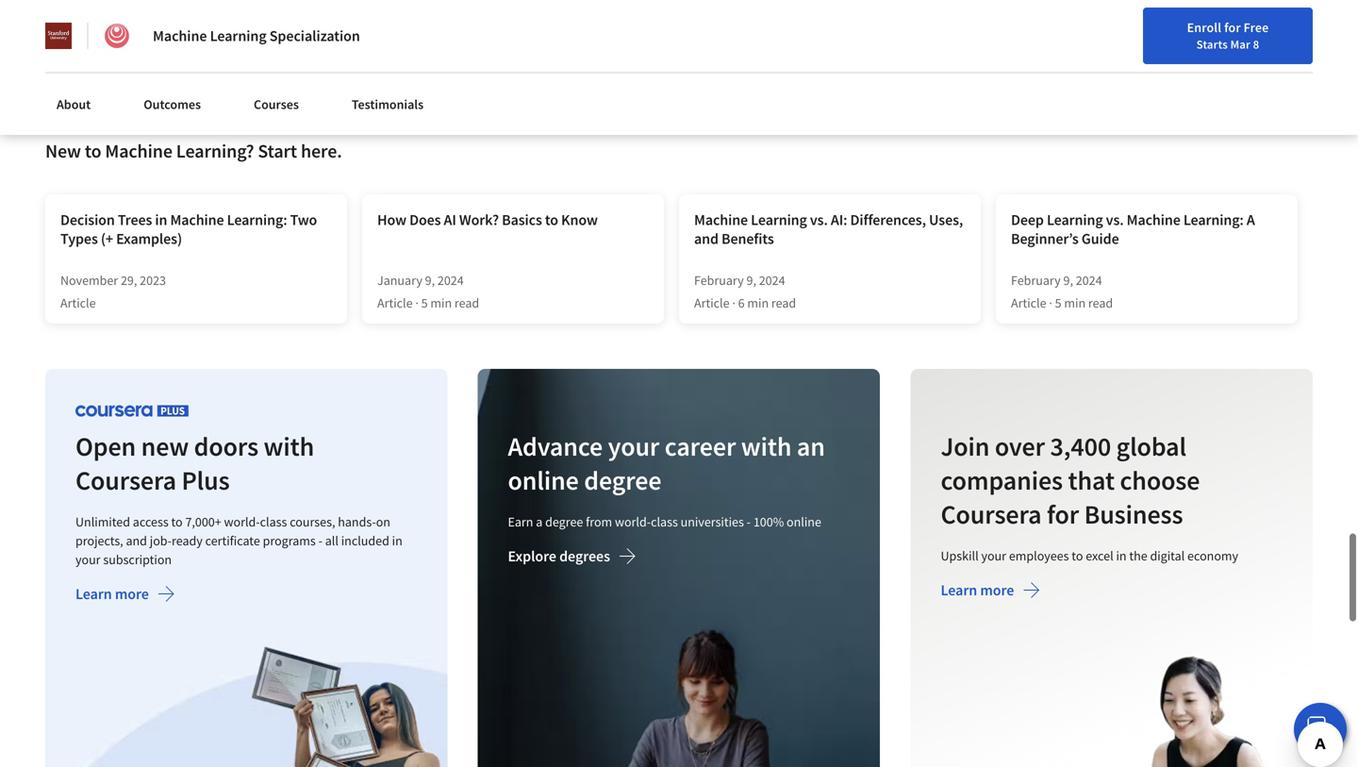 Task type: describe. For each thing, give the bounding box(es) containing it.
differences,
[[851, 210, 926, 229]]

business
[[1085, 498, 1184, 531]]

learning for machine learning specialization
[[210, 26, 267, 45]]

february 9, 2024 article · 5 min read
[[1012, 272, 1114, 311]]

min for how
[[431, 294, 452, 311]]

decision
[[60, 210, 115, 229]]

courses
[[254, 96, 299, 113]]

machine down outcomes link
[[105, 139, 173, 163]]

and inside machine learning vs. ai: differences, uses, and benefits
[[694, 229, 719, 248]]

machine inside machine learning vs. ai: differences, uses, and benefits
[[694, 210, 748, 229]]

learn for rightmost learn more link
[[941, 581, 978, 600]]

plus
[[182, 464, 230, 497]]

types
[[60, 229, 98, 248]]

unlimited
[[75, 513, 130, 530]]

for inside join over 3,400 global companies that choose coursera for business
[[1047, 498, 1079, 531]]

ready
[[172, 532, 203, 549]]

more for the left learn more link
[[115, 585, 149, 603]]

in inside decision trees in machine learning: two types (+ examples)
[[155, 210, 167, 229]]

advance your career with an online degree
[[508, 430, 826, 497]]

article for how does ai work? basics to know
[[377, 294, 413, 311]]

a
[[536, 513, 543, 530]]

decision trees in machine learning: two types (+ examples)
[[60, 210, 317, 248]]

free
[[1244, 19, 1269, 36]]

excel
[[1086, 547, 1114, 564]]

to right "new"
[[85, 139, 101, 163]]

stanford university image
[[45, 23, 72, 49]]

courses,
[[290, 513, 335, 530]]

testimonials
[[352, 96, 424, 113]]

mar
[[1231, 37, 1251, 52]]

explore
[[508, 547, 557, 566]]

7,000+
[[185, 513, 221, 530]]

article for deep learning vs. machine learning: a beginner's guide
[[1012, 294, 1047, 311]]

how
[[377, 210, 407, 229]]

machine right deeplearning.ai icon
[[153, 26, 207, 45]]

doors
[[194, 430, 259, 463]]

2 horizontal spatial in
[[1117, 547, 1127, 564]]

for inside enroll for free starts mar 8
[[1225, 19, 1241, 36]]

read for machine
[[1089, 294, 1114, 311]]

2024 for machine
[[759, 272, 786, 289]]

class for courses,
[[260, 513, 287, 530]]

outcomes
[[144, 96, 201, 113]]

read for work?
[[455, 294, 480, 311]]

universities
[[681, 513, 745, 530]]

5 for learning
[[1056, 294, 1062, 311]]

examples)
[[116, 229, 182, 248]]

0 horizontal spatial degree
[[546, 513, 584, 530]]

machine inside deep learning vs. machine learning: a beginner's guide
[[1127, 210, 1181, 229]]

all
[[325, 532, 339, 549]]

benefits
[[722, 229, 774, 248]]

know
[[561, 210, 598, 229]]

advance
[[508, 430, 603, 463]]

learn more for the left learn more link
[[75, 585, 149, 603]]

on
[[376, 513, 391, 530]]

upskill
[[941, 547, 979, 564]]

the
[[1130, 547, 1148, 564]]

about link
[[45, 85, 102, 124]]

join
[[941, 430, 990, 463]]

does
[[410, 210, 441, 229]]

article for decision trees in machine learning: two types (+ examples)
[[60, 294, 96, 311]]

degrees
[[560, 547, 611, 566]]

5 for does
[[421, 294, 428, 311]]

coursera plus image
[[75, 405, 189, 417]]

from
[[586, 513, 613, 530]]

article for machine learning vs. ai: differences, uses, and benefits
[[694, 294, 730, 311]]

upskill your employees to excel in the digital economy
[[941, 547, 1239, 564]]

your inside unlimited access to 7,000+ world-class courses, hands-on projects, and job-ready certificate programs - all included in your subscription
[[75, 551, 101, 568]]

· for deep learning vs. machine learning: a beginner's guide
[[1050, 294, 1053, 311]]

access
[[133, 513, 169, 530]]

vs. for machine
[[1106, 210, 1124, 229]]

machine inside decision trees in machine learning: two types (+ examples)
[[170, 210, 224, 229]]

certificate
[[205, 532, 260, 549]]

earn a degree from world-class universities - 100% online
[[508, 513, 822, 530]]

how does ai work? basics to know
[[377, 210, 598, 229]]

degree inside advance your career with an online degree
[[584, 464, 662, 497]]

0 vertical spatial -
[[747, 513, 751, 530]]

1 horizontal spatial learn more link
[[941, 581, 1041, 604]]

included
[[341, 532, 390, 549]]

two
[[290, 210, 317, 229]]

in inside unlimited access to 7,000+ world-class courses, hands-on projects, and job-ready certificate programs - all included in your subscription
[[392, 532, 403, 549]]

companies
[[941, 464, 1063, 497]]

explore degrees link
[[508, 547, 637, 570]]

that
[[1068, 464, 1115, 497]]

over
[[995, 430, 1045, 463]]

january
[[377, 272, 423, 289]]

projects,
[[75, 532, 123, 549]]

read for ai:
[[772, 294, 797, 311]]

an
[[797, 430, 826, 463]]

outcomes link
[[132, 85, 212, 124]]

· for how does ai work? basics to know
[[416, 294, 419, 311]]

february for beginner's
[[1012, 272, 1061, 289]]

machine learning vs. ai: differences, uses, and benefits
[[694, 210, 964, 248]]

3,400
[[1050, 430, 1111, 463]]

with for career
[[742, 430, 792, 463]]

beginner's
[[1012, 229, 1079, 248]]

economy
[[1188, 547, 1239, 564]]

february for and
[[694, 272, 744, 289]]

testimonials link
[[341, 85, 435, 124]]

learn more for rightmost learn more link
[[941, 581, 1014, 600]]

november
[[60, 272, 118, 289]]

vs. for ai:
[[810, 210, 828, 229]]

digital
[[1150, 547, 1185, 564]]

new to machine learning? start here.
[[45, 139, 342, 163]]

learning: for a
[[1184, 210, 1244, 229]]

start
[[258, 139, 297, 163]]

trees
[[118, 210, 152, 229]]

explore degrees
[[508, 547, 611, 566]]



Task type: locate. For each thing, give the bounding box(es) containing it.
0 horizontal spatial learn more
[[75, 585, 149, 603]]

learning: inside decision trees in machine learning: two types (+ examples)
[[227, 210, 287, 229]]

0 horizontal spatial learn
[[75, 585, 112, 603]]

learning?
[[176, 139, 254, 163]]

more for rightmost learn more link
[[981, 581, 1014, 600]]

coursera
[[75, 464, 176, 497], [941, 498, 1042, 531]]

for down that
[[1047, 498, 1079, 531]]

1 vertical spatial coursera
[[941, 498, 1042, 531]]

learning right deep
[[1047, 210, 1104, 229]]

1 vertical spatial online
[[787, 513, 822, 530]]

1 horizontal spatial with
[[742, 430, 792, 463]]

open new doors with coursera plus
[[75, 430, 314, 497]]

3 article from the left
[[694, 294, 730, 311]]

1 read from the left
[[455, 294, 480, 311]]

hands-
[[338, 513, 376, 530]]

0 horizontal spatial february
[[694, 272, 744, 289]]

2 min from the left
[[748, 294, 769, 311]]

2 february from the left
[[1012, 272, 1061, 289]]

november 29, 2023 article
[[60, 272, 166, 311]]

february
[[694, 272, 744, 289], [1012, 272, 1061, 289]]

1 horizontal spatial min
[[748, 294, 769, 311]]

1 horizontal spatial online
[[787, 513, 822, 530]]

· down beginner's
[[1050, 294, 1053, 311]]

coursera down "companies"
[[941, 498, 1042, 531]]

1 horizontal spatial class
[[651, 513, 678, 530]]

coursera inside open new doors with coursera plus
[[75, 464, 176, 497]]

0 horizontal spatial more
[[115, 585, 149, 603]]

new
[[45, 139, 81, 163]]

learn down 'projects,'
[[75, 585, 112, 603]]

1 horizontal spatial world-
[[615, 513, 651, 530]]

1 2024 from the left
[[438, 272, 464, 289]]

with right doors
[[264, 430, 314, 463]]

and inside unlimited access to 7,000+ world-class courses, hands-on projects, and job-ready certificate programs - all included in your subscription
[[126, 532, 147, 549]]

choose
[[1120, 464, 1200, 497]]

learning for machine learning vs. ai: differences, uses, and benefits
[[751, 210, 807, 229]]

more down employees
[[981, 581, 1014, 600]]

1 february from the left
[[694, 272, 744, 289]]

1 learning: from the left
[[227, 210, 287, 229]]

learn more down upskill
[[941, 581, 1014, 600]]

with for doors
[[264, 430, 314, 463]]

more down subscription
[[115, 585, 149, 603]]

article down beginner's
[[1012, 294, 1047, 311]]

vs. inside deep learning vs. machine learning: a beginner's guide
[[1106, 210, 1124, 229]]

read
[[455, 294, 480, 311], [772, 294, 797, 311], [1089, 294, 1114, 311]]

5 inside january 9, 2024 article · 5 min read
[[421, 294, 428, 311]]

class
[[260, 513, 287, 530], [651, 513, 678, 530]]

1 vertical spatial -
[[319, 532, 323, 549]]

specialization
[[270, 26, 360, 45]]

learning: for two
[[227, 210, 287, 229]]

0 vertical spatial online
[[508, 464, 579, 497]]

1 horizontal spatial vs.
[[1106, 210, 1124, 229]]

new
[[141, 430, 189, 463]]

deep
[[1012, 210, 1044, 229]]

global
[[1117, 430, 1187, 463]]

learning: left a
[[1184, 210, 1244, 229]]

online right 100%
[[787, 513, 822, 530]]

1 vertical spatial and
[[126, 532, 147, 549]]

work?
[[459, 210, 499, 229]]

0 horizontal spatial 5
[[421, 294, 428, 311]]

- left 100%
[[747, 513, 751, 530]]

learn
[[941, 581, 978, 600], [75, 585, 112, 603]]

· inside february 9, 2024 article · 6 min read
[[733, 294, 736, 311]]

february up "6" on the top right of the page
[[694, 272, 744, 289]]

2 horizontal spatial min
[[1065, 294, 1086, 311]]

· inside the "february 9, 2024 article · 5 min read"
[[1050, 294, 1053, 311]]

1 horizontal spatial learn
[[941, 581, 978, 600]]

join over 3,400 global companies that choose coursera for business
[[941, 430, 1200, 531]]

0 vertical spatial for
[[1225, 19, 1241, 36]]

degree up from
[[584, 464, 662, 497]]

2 horizontal spatial your
[[982, 547, 1007, 564]]

coursera down open
[[75, 464, 176, 497]]

9, down benefits
[[747, 272, 757, 289]]

2024 for deep
[[1076, 272, 1103, 289]]

for up the mar on the top
[[1225, 19, 1241, 36]]

in left the
[[1117, 547, 1127, 564]]

5 down january
[[421, 294, 428, 311]]

2 class from the left
[[651, 513, 678, 530]]

february down beginner's
[[1012, 272, 1061, 289]]

to inside unlimited access to 7,000+ world-class courses, hands-on projects, and job-ready certificate programs - all included in your subscription
[[171, 513, 183, 530]]

- left all
[[319, 532, 323, 549]]

online inside advance your career with an online degree
[[508, 464, 579, 497]]

subscription
[[103, 551, 172, 568]]

machine up february 9, 2024 article · 6 min read
[[694, 210, 748, 229]]

min inside january 9, 2024 article · 5 min read
[[431, 294, 452, 311]]

class left universities
[[651, 513, 678, 530]]

employees
[[1009, 547, 1069, 564]]

with inside open new doors with coursera plus
[[264, 430, 314, 463]]

1 horizontal spatial february
[[1012, 272, 1061, 289]]

coursera inside join over 3,400 global companies that choose coursera for business
[[941, 498, 1042, 531]]

2 horizontal spatial ·
[[1050, 294, 1053, 311]]

february 9, 2024 article · 6 min read
[[694, 272, 797, 311]]

2024
[[438, 272, 464, 289], [759, 272, 786, 289], [1076, 272, 1103, 289]]

None search field
[[269, 12, 580, 50]]

1 world- from the left
[[224, 513, 260, 530]]

0 vertical spatial degree
[[584, 464, 662, 497]]

0 vertical spatial and
[[694, 229, 719, 248]]

100%
[[754, 513, 784, 530]]

courses link
[[243, 85, 310, 124]]

1 horizontal spatial ·
[[733, 294, 736, 311]]

min inside the "february 9, 2024 article · 5 min read"
[[1065, 294, 1086, 311]]

5 inside the "february 9, 2024 article · 5 min read"
[[1056, 294, 1062, 311]]

5
[[421, 294, 428, 311], [1056, 294, 1062, 311]]

1 horizontal spatial degree
[[584, 464, 662, 497]]

vs. left ai:
[[810, 210, 828, 229]]

read inside january 9, 2024 article · 5 min read
[[455, 294, 480, 311]]

9, down beginner's
[[1064, 272, 1074, 289]]

2 horizontal spatial read
[[1089, 294, 1114, 311]]

min for machine
[[748, 294, 769, 311]]

in
[[155, 210, 167, 229], [392, 532, 403, 549], [1117, 547, 1127, 564]]

9, for machine
[[747, 272, 757, 289]]

2024 down guide
[[1076, 272, 1103, 289]]

2 5 from the left
[[1056, 294, 1062, 311]]

0 horizontal spatial for
[[1047, 498, 1079, 531]]

programs
[[263, 532, 316, 549]]

1 horizontal spatial -
[[747, 513, 751, 530]]

1 horizontal spatial learning:
[[1184, 210, 1244, 229]]

0 horizontal spatial with
[[264, 430, 314, 463]]

min
[[431, 294, 452, 311], [748, 294, 769, 311], [1065, 294, 1086, 311]]

machine right the trees
[[170, 210, 224, 229]]

coursera image
[[23, 15, 142, 46]]

about
[[57, 96, 91, 113]]

5 down beginner's
[[1056, 294, 1062, 311]]

1 horizontal spatial and
[[694, 229, 719, 248]]

0 horizontal spatial class
[[260, 513, 287, 530]]

learn down upskill
[[941, 581, 978, 600]]

vs. right beginner's
[[1106, 210, 1124, 229]]

1 vertical spatial for
[[1047, 498, 1079, 531]]

· down january
[[416, 294, 419, 311]]

2 horizontal spatial learning
[[1047, 210, 1104, 229]]

world- up certificate
[[224, 513, 260, 530]]

open
[[75, 430, 136, 463]]

machine right guide
[[1127, 210, 1181, 229]]

0 horizontal spatial ·
[[416, 294, 419, 311]]

3 · from the left
[[1050, 294, 1053, 311]]

learning left specialization
[[210, 26, 267, 45]]

learn more down subscription
[[75, 585, 149, 603]]

here.
[[301, 139, 342, 163]]

1 horizontal spatial 5
[[1056, 294, 1062, 311]]

learn more link down upskill
[[941, 581, 1041, 604]]

machine
[[153, 26, 207, 45], [105, 139, 173, 163], [170, 210, 224, 229], [694, 210, 748, 229], [1127, 210, 1181, 229]]

1 horizontal spatial 9,
[[747, 272, 757, 289]]

2 2024 from the left
[[759, 272, 786, 289]]

learn more link down subscription
[[75, 585, 175, 608]]

min down ai
[[431, 294, 452, 311]]

0 horizontal spatial online
[[508, 464, 579, 497]]

9, for how
[[425, 272, 435, 289]]

learn for the left learn more link
[[75, 585, 112, 603]]

0 horizontal spatial learn more link
[[75, 585, 175, 608]]

read down guide
[[1089, 294, 1114, 311]]

basics
[[502, 210, 542, 229]]

0 horizontal spatial world-
[[224, 513, 260, 530]]

read inside february 9, 2024 article · 6 min read
[[772, 294, 797, 311]]

in right the trees
[[155, 210, 167, 229]]

1 horizontal spatial in
[[392, 532, 403, 549]]

learning:
[[227, 210, 287, 229], [1184, 210, 1244, 229]]

learn more link
[[941, 581, 1041, 604], [75, 585, 175, 608]]

learning left ai:
[[751, 210, 807, 229]]

9, right january
[[425, 272, 435, 289]]

1 horizontal spatial coursera
[[941, 498, 1042, 531]]

4 article from the left
[[1012, 294, 1047, 311]]

3 2024 from the left
[[1076, 272, 1103, 289]]

and left benefits
[[694, 229, 719, 248]]

2024 down benefits
[[759, 272, 786, 289]]

0 horizontal spatial vs.
[[810, 210, 828, 229]]

and up subscription
[[126, 532, 147, 549]]

article down january
[[377, 294, 413, 311]]

2 vs. from the left
[[1106, 210, 1124, 229]]

article inside january 9, 2024 article · 5 min read
[[377, 294, 413, 311]]

1 horizontal spatial for
[[1225, 19, 1241, 36]]

min right "6" on the top right of the page
[[748, 294, 769, 311]]

world- for 7,000+
[[224, 513, 260, 530]]

2024 right january
[[438, 272, 464, 289]]

· inside january 9, 2024 article · 5 min read
[[416, 294, 419, 311]]

2024 inside the "february 9, 2024 article · 5 min read"
[[1076, 272, 1103, 289]]

0 horizontal spatial read
[[455, 294, 480, 311]]

2 · from the left
[[733, 294, 736, 311]]

-
[[747, 513, 751, 530], [319, 532, 323, 549]]

9, inside january 9, 2024 article · 5 min read
[[425, 272, 435, 289]]

2 learning: from the left
[[1184, 210, 1244, 229]]

article inside february 9, 2024 article · 6 min read
[[694, 294, 730, 311]]

0 horizontal spatial learning
[[210, 26, 267, 45]]

degree right the a
[[546, 513, 584, 530]]

1 horizontal spatial 2024
[[759, 272, 786, 289]]

9, inside the "february 9, 2024 article · 5 min read"
[[1064, 272, 1074, 289]]

deep learning vs. machine learning: a beginner's guide
[[1012, 210, 1256, 248]]

your down 'projects,'
[[75, 551, 101, 568]]

earn
[[508, 513, 534, 530]]

ai:
[[831, 210, 848, 229]]

2 horizontal spatial 2024
[[1076, 272, 1103, 289]]

enroll for free starts mar 8
[[1188, 19, 1269, 52]]

uses,
[[929, 210, 964, 229]]

1 horizontal spatial more
[[981, 581, 1014, 600]]

vs. inside machine learning vs. ai: differences, uses, and benefits
[[810, 210, 828, 229]]

2024 inside january 9, 2024 article · 5 min read
[[438, 272, 464, 289]]

min for deep
[[1065, 294, 1086, 311]]

world- right from
[[615, 513, 651, 530]]

and
[[694, 229, 719, 248], [126, 532, 147, 549]]

· for machine learning vs. ai: differences, uses, and benefits
[[733, 294, 736, 311]]

guide
[[1082, 229, 1120, 248]]

9, inside february 9, 2024 article · 6 min read
[[747, 272, 757, 289]]

to
[[85, 139, 101, 163], [545, 210, 559, 229], [171, 513, 183, 530], [1072, 547, 1083, 564]]

0 horizontal spatial 9,
[[425, 272, 435, 289]]

class for universities
[[651, 513, 678, 530]]

career
[[665, 430, 736, 463]]

learning: inside deep learning vs. machine learning: a beginner's guide
[[1184, 210, 1244, 229]]

read right "6" on the top right of the page
[[772, 294, 797, 311]]

2024 inside february 9, 2024 article · 6 min read
[[759, 272, 786, 289]]

february inside the "february 9, 2024 article · 5 min read"
[[1012, 272, 1061, 289]]

online
[[508, 464, 579, 497], [787, 513, 822, 530]]

article left "6" on the top right of the page
[[694, 294, 730, 311]]

1 vertical spatial degree
[[546, 513, 584, 530]]

your inside advance your career with an online degree
[[608, 430, 660, 463]]

2 with from the left
[[742, 430, 792, 463]]

read down work?
[[455, 294, 480, 311]]

article inside november 29, 2023 article
[[60, 294, 96, 311]]

ai
[[444, 210, 456, 229]]

1 horizontal spatial learning
[[751, 210, 807, 229]]

enroll
[[1188, 19, 1222, 36]]

1 5 from the left
[[421, 294, 428, 311]]

1 9, from the left
[[425, 272, 435, 289]]

your
[[608, 430, 660, 463], [982, 547, 1007, 564], [75, 551, 101, 568]]

your left career
[[608, 430, 660, 463]]

0 horizontal spatial coursera
[[75, 464, 176, 497]]

unlimited access to 7,000+ world-class courses, hands-on projects, and job-ready certificate programs - all included in your subscription
[[75, 513, 403, 568]]

with left an
[[742, 430, 792, 463]]

chat with us image
[[1306, 714, 1336, 744]]

read inside the "february 9, 2024 article · 5 min read"
[[1089, 294, 1114, 311]]

0 horizontal spatial in
[[155, 210, 167, 229]]

- inside unlimited access to 7,000+ world-class courses, hands-on projects, and job-ready certificate programs - all included in your subscription
[[319, 532, 323, 549]]

0 horizontal spatial and
[[126, 532, 147, 549]]

your right upskill
[[982, 547, 1007, 564]]

· left "6" on the top right of the page
[[733, 294, 736, 311]]

article down november
[[60, 294, 96, 311]]

in right included
[[392, 532, 403, 549]]

1 horizontal spatial learn more
[[941, 581, 1014, 600]]

min inside february 9, 2024 article · 6 min read
[[748, 294, 769, 311]]

your for upskill
[[982, 547, 1007, 564]]

job-
[[150, 532, 172, 549]]

degree
[[584, 464, 662, 497], [546, 513, 584, 530]]

menu item
[[1020, 19, 1142, 80]]

starts
[[1197, 37, 1228, 52]]

2 article from the left
[[377, 294, 413, 311]]

0 horizontal spatial min
[[431, 294, 452, 311]]

vs.
[[810, 210, 828, 229], [1106, 210, 1124, 229]]

to left excel
[[1072, 547, 1083, 564]]

online down advance
[[508, 464, 579, 497]]

your for advance
[[608, 430, 660, 463]]

to up ready
[[171, 513, 183, 530]]

2023
[[140, 272, 166, 289]]

machine learning specialization
[[153, 26, 360, 45]]

world- inside unlimited access to 7,000+ world-class courses, hands-on projects, and job-ready certificate programs - all included in your subscription
[[224, 513, 260, 530]]

1 horizontal spatial your
[[608, 430, 660, 463]]

(+
[[101, 229, 113, 248]]

1 min from the left
[[431, 294, 452, 311]]

learning: left two
[[227, 210, 287, 229]]

january 9, 2024 article · 5 min read
[[377, 272, 480, 311]]

2 9, from the left
[[747, 272, 757, 289]]

2 horizontal spatial 9,
[[1064, 272, 1074, 289]]

6
[[738, 294, 745, 311]]

0 horizontal spatial -
[[319, 532, 323, 549]]

0 horizontal spatial your
[[75, 551, 101, 568]]

2 read from the left
[[772, 294, 797, 311]]

0 vertical spatial coursera
[[75, 464, 176, 497]]

article inside the "february 9, 2024 article · 5 min read"
[[1012, 294, 1047, 311]]

class inside unlimited access to 7,000+ world-class courses, hands-on projects, and job-ready certificate programs - all included in your subscription
[[260, 513, 287, 530]]

3 min from the left
[[1065, 294, 1086, 311]]

0 horizontal spatial 2024
[[438, 272, 464, 289]]

1 horizontal spatial read
[[772, 294, 797, 311]]

1 class from the left
[[260, 513, 287, 530]]

a
[[1247, 210, 1256, 229]]

1 article from the left
[[60, 294, 96, 311]]

3 9, from the left
[[1064, 272, 1074, 289]]

learning inside machine learning vs. ai: differences, uses, and benefits
[[751, 210, 807, 229]]

to left the know
[[545, 210, 559, 229]]

learning inside deep learning vs. machine learning: a beginner's guide
[[1047, 210, 1104, 229]]

1 with from the left
[[264, 430, 314, 463]]

0 horizontal spatial learning:
[[227, 210, 287, 229]]

3 read from the left
[[1089, 294, 1114, 311]]

class up programs
[[260, 513, 287, 530]]

9, for deep
[[1064, 272, 1074, 289]]

1 vs. from the left
[[810, 210, 828, 229]]

1 · from the left
[[416, 294, 419, 311]]

8
[[1254, 37, 1260, 52]]

learning for deep learning vs. machine learning: a beginner's guide
[[1047, 210, 1104, 229]]

deeplearning.ai image
[[104, 23, 130, 49]]

min down guide
[[1065, 294, 1086, 311]]

february inside february 9, 2024 article · 6 min read
[[694, 272, 744, 289]]

with inside advance your career with an online degree
[[742, 430, 792, 463]]

2024 for how
[[438, 272, 464, 289]]

2 world- from the left
[[615, 513, 651, 530]]

world- for from
[[615, 513, 651, 530]]



Task type: vqa. For each thing, say whether or not it's contained in the screenshot.
Mar
yes



